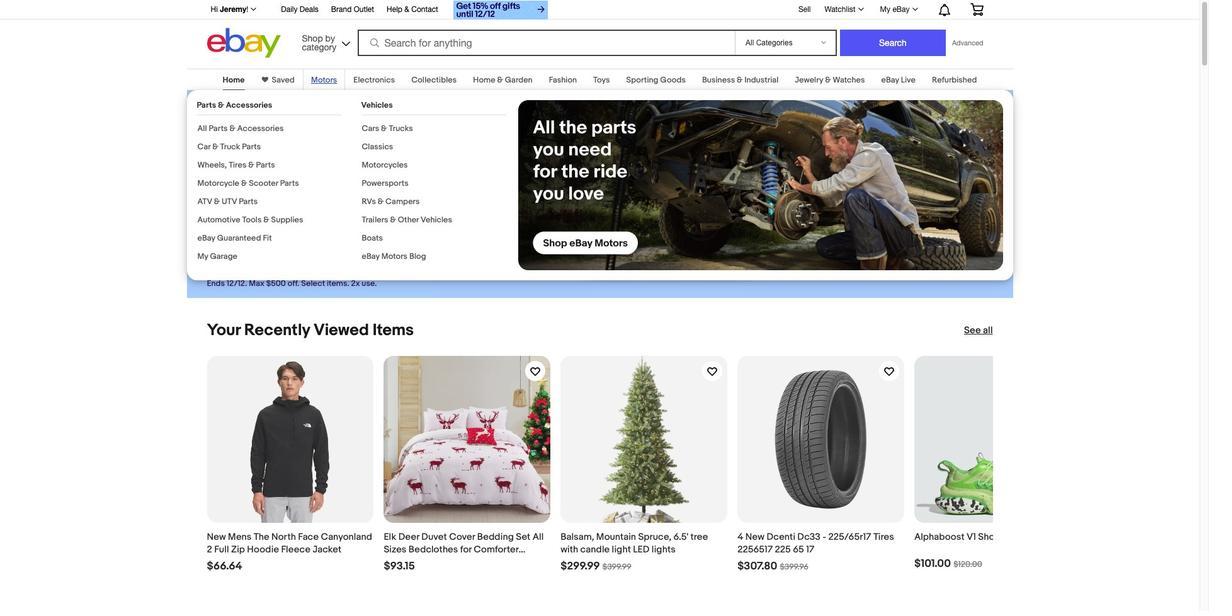 Task type: describe. For each thing, give the bounding box(es) containing it.
$93.15
[[384, 560, 415, 573]]

your recently viewed items link
[[207, 321, 414, 340]]

toys link
[[593, 75, 610, 85]]

6.5'
[[674, 531, 689, 543]]

tree
[[691, 531, 708, 543]]

& right tools
[[264, 215, 269, 225]]

classics
[[362, 142, 393, 152]]

$101.00
[[915, 557, 951, 570]]

christmas
[[384, 556, 428, 568]]

my ebay
[[880, 5, 910, 14]]

ebay for ebay motors blog
[[362, 251, 380, 261]]

& for jewelry & watches
[[825, 75, 831, 85]]

parts for scooter
[[280, 178, 299, 188]]

home & garden link
[[473, 75, 533, 85]]

fit
[[263, 233, 272, 243]]

set
[[516, 531, 531, 543]]

blog
[[409, 251, 426, 261]]

cars & trucks link
[[362, 123, 413, 134]]

mountain
[[596, 531, 636, 543]]

cover
[[449, 531, 475, 543]]

motorcycles
[[362, 160, 408, 170]]

watchlist link
[[818, 2, 870, 17]]

rvs
[[362, 197, 376, 207]]

get an extra 15% off image
[[453, 1, 548, 20]]

$299.99
[[561, 560, 600, 573]]

0 vertical spatial the
[[207, 129, 243, 159]]

3d
[[430, 556, 442, 568]]

trailers
[[362, 215, 388, 225]]

my for my garage
[[197, 251, 208, 261]]

wheels,
[[197, 160, 227, 170]]

live
[[901, 75, 916, 85]]

contact
[[411, 5, 438, 14]]

& up truck
[[230, 123, 236, 134]]

1 vertical spatial the
[[358, 164, 375, 178]]

face
[[298, 531, 319, 543]]

category
[[302, 42, 337, 52]]

ebay for ebay guaranteed fit
[[197, 233, 215, 243]]

duvet
[[422, 531, 447, 543]]

elk deer duvet cover bedding set all sizes bedclothes for comforter christmas 3d
[[384, 531, 544, 568]]

wrap
[[322, 100, 375, 129]]

classics link
[[362, 142, 393, 152]]

home & garden
[[473, 75, 533, 85]]

12/12.
[[227, 278, 247, 288]]

car & truck parts
[[197, 142, 261, 152]]

get the coupon link
[[207, 207, 327, 236]]

up
[[381, 100, 409, 129]]

boats link
[[362, 233, 383, 243]]

jewelry & watches
[[795, 75, 865, 85]]

$120.00
[[954, 559, 983, 569]]

off
[[258, 100, 288, 129]]

$66.64 text field
[[207, 560, 242, 573]]

& for help & contact
[[405, 5, 409, 14]]

$101.00 $120.00
[[915, 557, 983, 570]]

& for parts & accessories
[[218, 100, 224, 110]]

my ebay link
[[873, 2, 924, 17]]

65
[[793, 544, 804, 556]]

toys
[[593, 75, 610, 85]]

with
[[561, 544, 578, 556]]

by
[[325, 33, 335, 43]]

hi jeremy !
[[211, 4, 248, 14]]

select
[[301, 278, 325, 288]]

saved link
[[268, 75, 295, 85]]

parts for utv
[[239, 197, 258, 207]]

1 horizontal spatial vehicles
[[421, 215, 452, 225]]

get
[[218, 215, 237, 227]]

sell link
[[793, 5, 817, 14]]

all inside elk deer duvet cover bedding set all sizes bedclothes for comforter christmas 3d
[[533, 531, 544, 543]]

$299.99 text field
[[561, 560, 600, 573]]

powersports
[[362, 178, 409, 188]]

jewelry
[[795, 75, 824, 85]]

saved
[[272, 75, 295, 85]]

campers
[[386, 197, 420, 207]]

holidays.
[[207, 178, 253, 192]]

$101.00 text field
[[915, 557, 951, 571]]

your
[[207, 321, 241, 340]]

shop by category banner
[[204, 0, 993, 61]]

balsam,
[[561, 531, 594, 543]]

refurbished link
[[932, 75, 977, 85]]

motorcycle & scooter parts link
[[197, 178, 299, 188]]

ebay motors blog link
[[362, 251, 426, 261]]

tires inside parts & accessories element
[[229, 160, 247, 170]]

truck
[[220, 142, 240, 152]]

automotive tools & supplies
[[197, 215, 303, 225]]

powersports link
[[362, 178, 409, 188]]

balsam, mountain spruce, 6.5' tree with candle light led lights $299.99 $399.99
[[561, 531, 708, 573]]

elk
[[384, 531, 396, 543]]

watchlist
[[825, 5, 856, 14]]

-
[[823, 531, 827, 543]]

parts up car & truck parts
[[209, 123, 228, 134]]

​​shop
[[207, 164, 234, 178]]

ebay inside account "navigation"
[[893, 5, 910, 14]]

electronics link
[[354, 75, 395, 85]]

none submit inside shop by category banner
[[840, 30, 946, 56]]

sell
[[799, 5, 811, 14]]

business
[[702, 75, 735, 85]]

the
[[254, 531, 269, 543]]

brand outlet
[[331, 5, 374, 14]]

atv
[[197, 197, 212, 207]]

previous price $399.96 text field
[[780, 562, 809, 572]]

recently
[[244, 321, 310, 340]]

account navigation
[[204, 0, 993, 21]]

$399.96
[[780, 562, 809, 572]]

sporting goods link
[[627, 75, 686, 85]]

ebay live link
[[882, 75, 916, 85]]

all parts & accessories link
[[197, 123, 284, 134]]

deals
[[300, 5, 319, 14]]

your shopping cart image
[[970, 3, 984, 16]]

Search for anything text field
[[359, 31, 733, 55]]

in
[[304, 164, 314, 178]]



Task type: vqa. For each thing, say whether or not it's contained in the screenshot.
eBay in the Vehicles element
yes



Task type: locate. For each thing, give the bounding box(es) containing it.
my right watchlist link
[[880, 5, 891, 14]]

ebay inside parts & accessories element
[[197, 233, 215, 243]]

& for home & garden
[[497, 75, 503, 85]]

hoodie
[[247, 544, 279, 556]]

parts up all parts & accessories link
[[197, 100, 216, 110]]

off.
[[288, 278, 299, 288]]

gifts
[[278, 164, 302, 178]]

1 home from the left
[[223, 75, 245, 85]]

0 vertical spatial tires
[[229, 160, 247, 170]]

1 new from the left
[[207, 531, 226, 543]]

2 home from the left
[[473, 75, 496, 85]]

1 vertical spatial my
[[197, 251, 208, 261]]

parts for &
[[256, 160, 275, 170]]

tires
[[229, 160, 247, 170], [874, 531, 894, 543]]

tires right 225/65r17
[[874, 531, 894, 543]]

ebay guaranteed fit link
[[197, 233, 272, 243]]

new inside 4 new dcenti dc33  - 225/65r17 tires 2256517 225 65 17 $307.80 $399.96
[[746, 531, 765, 543]]

home for home
[[223, 75, 245, 85]]

brand outlet link
[[331, 3, 374, 17]]

1 vertical spatial all
[[533, 531, 544, 543]]

my inside account "navigation"
[[880, 5, 891, 14]]

all inside parts & accessories element
[[197, 123, 207, 134]]

home up parts & accessories
[[223, 75, 245, 85]]

ebay right watchlist link
[[893, 5, 910, 14]]

motors left blog at the top left of page
[[382, 251, 408, 261]]

& right car in the left top of the page
[[212, 142, 218, 152]]

ebay guaranteed fit
[[197, 233, 272, 243]]

a person in a gray shirt and navy blue jeans is sitting below a black car that's lifted slightly above him, and is working on the wheel area with the tire removed. there are plants and grass in the background. image
[[518, 100, 1003, 270]]

1 horizontal spatial motors
[[382, 251, 408, 261]]

17
[[806, 544, 815, 556]]

my inside parts & accessories element
[[197, 251, 208, 261]]

parts for truck
[[242, 142, 261, 152]]

ebay up my garage
[[197, 233, 215, 243]]

1 horizontal spatial tires
[[874, 531, 894, 543]]

$66.64
[[207, 560, 242, 573]]

& for trailers & other vehicles
[[390, 215, 396, 225]]

2x
[[351, 278, 360, 288]]

15% off to wrap up the season ​​shop perfect gifts in time for the holidays.
[[207, 100, 409, 192]]

0 horizontal spatial new
[[207, 531, 226, 543]]

tires down truck
[[229, 160, 247, 170]]

ebay inside vehicles element
[[362, 251, 380, 261]]

& for car & truck parts
[[212, 142, 218, 152]]

& for motorcycle & scooter parts
[[241, 178, 247, 188]]

business & industrial
[[702, 75, 779, 85]]

new up 2256517
[[746, 531, 765, 543]]

1 horizontal spatial home
[[473, 75, 496, 85]]

for inside elk deer duvet cover bedding set all sizes bedclothes for comforter christmas 3d
[[460, 544, 472, 556]]

previous price $120.00 text field
[[954, 559, 983, 569]]

trailers & other vehicles link
[[362, 215, 452, 225]]

& for cars & trucks
[[381, 123, 387, 134]]

max
[[249, 278, 264, 288]]

electronics
[[354, 75, 395, 85]]

all up car in the left top of the page
[[197, 123, 207, 134]]

1 horizontal spatial all
[[533, 531, 544, 543]]

15% off to wrap up the season link
[[207, 100, 416, 159]]

$500
[[266, 278, 286, 288]]

rvs & campers link
[[362, 197, 420, 207]]

previous price $399.99 text field
[[603, 562, 632, 572]]

motors down category
[[311, 75, 337, 85]]

0 horizontal spatial motors
[[311, 75, 337, 85]]

0 vertical spatial my
[[880, 5, 891, 14]]

& for business & industrial
[[737, 75, 743, 85]]

& right business
[[737, 75, 743, 85]]

see all link
[[964, 324, 993, 337]]

refurbished
[[932, 75, 977, 85]]

& right help
[[405, 5, 409, 14]]

for down cover
[[460, 544, 472, 556]]

for right time in the left of the page
[[342, 164, 356, 178]]

& left garden
[[497, 75, 503, 85]]

coupon
[[258, 215, 296, 227]]

north
[[271, 531, 296, 543]]

& right jewelry
[[825, 75, 831, 85]]

ebay
[[893, 5, 910, 14], [882, 75, 899, 85], [197, 233, 215, 243], [362, 251, 380, 261]]

& right cars
[[381, 123, 387, 134]]

parts down all parts & accessories
[[242, 142, 261, 152]]

& left "other"
[[390, 215, 396, 225]]

1 vertical spatial tires
[[874, 531, 894, 543]]

new up full
[[207, 531, 226, 543]]

parts down motorcycle & scooter parts link
[[239, 197, 258, 207]]

2 new from the left
[[746, 531, 765, 543]]

& right the rvs
[[378, 197, 384, 207]]

& inside account "navigation"
[[405, 5, 409, 14]]

1 vertical spatial motors
[[382, 251, 408, 261]]

0 vertical spatial accessories
[[226, 100, 272, 110]]

garage
[[210, 251, 237, 261]]

parts up scooter
[[256, 160, 275, 170]]

0 horizontal spatial tires
[[229, 160, 247, 170]]

automotive
[[197, 215, 240, 225]]

daily deals
[[281, 5, 319, 14]]

home for home & garden
[[473, 75, 496, 85]]

my left garage
[[197, 251, 208, 261]]

0 horizontal spatial all
[[197, 123, 207, 134]]

None submit
[[840, 30, 946, 56]]

parts & accessories element
[[197, 100, 341, 270]]

wheels, tires & parts
[[197, 160, 275, 170]]

0 vertical spatial for
[[342, 164, 356, 178]]

& up the motorcycle & scooter parts
[[248, 160, 254, 170]]

vehicles element
[[361, 100, 506, 270]]

ebay down boats
[[362, 251, 380, 261]]

motorcycle & scooter parts
[[197, 178, 299, 188]]

& right atv
[[214, 197, 220, 207]]

full
[[214, 544, 229, 556]]

shop by category
[[302, 33, 337, 52]]

business & industrial link
[[702, 75, 779, 85]]

15% off to wrap up the season main content
[[0, 61, 1200, 611]]

1 horizontal spatial new
[[746, 531, 765, 543]]

0 vertical spatial motors
[[311, 75, 337, 85]]

0 vertical spatial all
[[197, 123, 207, 134]]

boats
[[362, 233, 383, 243]]

ebay for ebay live
[[882, 75, 899, 85]]

industrial
[[745, 75, 779, 85]]

4
[[738, 531, 744, 543]]

0 horizontal spatial my
[[197, 251, 208, 261]]

home left garden
[[473, 75, 496, 85]]

light
[[612, 544, 631, 556]]

for inside 15% off to wrap up the season ​​shop perfect gifts in time for the holidays.
[[342, 164, 356, 178]]

accessories
[[226, 100, 272, 110], [237, 123, 284, 134]]

my for my ebay
[[880, 5, 891, 14]]

cars
[[362, 123, 379, 134]]

225/65r17
[[829, 531, 872, 543]]

ends 12/12. max $500 off. select items. 2x use.
[[207, 278, 377, 288]]

my garage link
[[197, 251, 237, 261]]

motors inside vehicles element
[[382, 251, 408, 261]]

home
[[223, 75, 245, 85], [473, 75, 496, 85]]

sporting
[[627, 75, 659, 85]]

zip
[[231, 544, 245, 556]]

vehicles right "other"
[[421, 215, 452, 225]]

use.
[[362, 278, 377, 288]]

1 vertical spatial for
[[460, 544, 472, 556]]

canyonland
[[321, 531, 372, 543]]

all right set
[[533, 531, 544, 543]]

ebay motors blog
[[362, 251, 426, 261]]

0 horizontal spatial home
[[223, 75, 245, 85]]

$307.80 text field
[[738, 560, 778, 573]]

$93.15 text field
[[384, 560, 415, 573]]

sizes
[[384, 544, 407, 556]]

& down perfect
[[241, 178, 247, 188]]

& up all parts & accessories link
[[218, 100, 224, 110]]

bedding
[[477, 531, 514, 543]]

fashion link
[[549, 75, 577, 85]]

1 horizontal spatial for
[[460, 544, 472, 556]]

jacket
[[313, 544, 342, 556]]

viewed
[[314, 321, 369, 340]]

advanced
[[952, 39, 984, 47]]

rvs & campers
[[362, 197, 420, 207]]

tools
[[242, 215, 262, 225]]

1 vertical spatial vehicles
[[421, 215, 452, 225]]

1 horizontal spatial my
[[880, 5, 891, 14]]

candle
[[581, 544, 610, 556]]

help
[[387, 5, 403, 14]]

ebay left live
[[882, 75, 899, 85]]

get the coupon
[[218, 215, 298, 227]]

your recently viewed items
[[207, 321, 414, 340]]

225
[[775, 544, 791, 556]]

collectibles
[[411, 75, 457, 85]]

4 new dcenti dc33  - 225/65r17 tires 2256517 225 65 17 $307.80 $399.96
[[738, 531, 894, 573]]

& for rvs & campers
[[378, 197, 384, 207]]

new inside "new mens the north face canyonland 2 full zip hoodie fleece jacket $66.64"
[[207, 531, 226, 543]]

to
[[294, 100, 316, 129]]

vehicles up cars
[[361, 100, 393, 110]]

collectibles link
[[411, 75, 457, 85]]

time
[[316, 164, 340, 178]]

alphaboost v1 shoes
[[915, 531, 1005, 543]]

guaranteed
[[217, 233, 261, 243]]

motors link
[[311, 75, 337, 85]]

& for atv & utv parts
[[214, 197, 220, 207]]

1 vertical spatial accessories
[[237, 123, 284, 134]]

$399.99
[[603, 562, 632, 572]]

0 vertical spatial vehicles
[[361, 100, 393, 110]]

parts down gifts
[[280, 178, 299, 188]]

0 horizontal spatial vehicles
[[361, 100, 393, 110]]

vehicles
[[361, 100, 393, 110], [421, 215, 452, 225]]

other
[[398, 215, 419, 225]]

0 horizontal spatial for
[[342, 164, 356, 178]]

wheels, tires & parts link
[[197, 160, 275, 170]]

2 vertical spatial the
[[240, 215, 256, 227]]

dc33
[[798, 531, 821, 543]]

tires inside 4 new dcenti dc33  - 225/65r17 tires 2256517 225 65 17 $307.80 $399.96
[[874, 531, 894, 543]]



